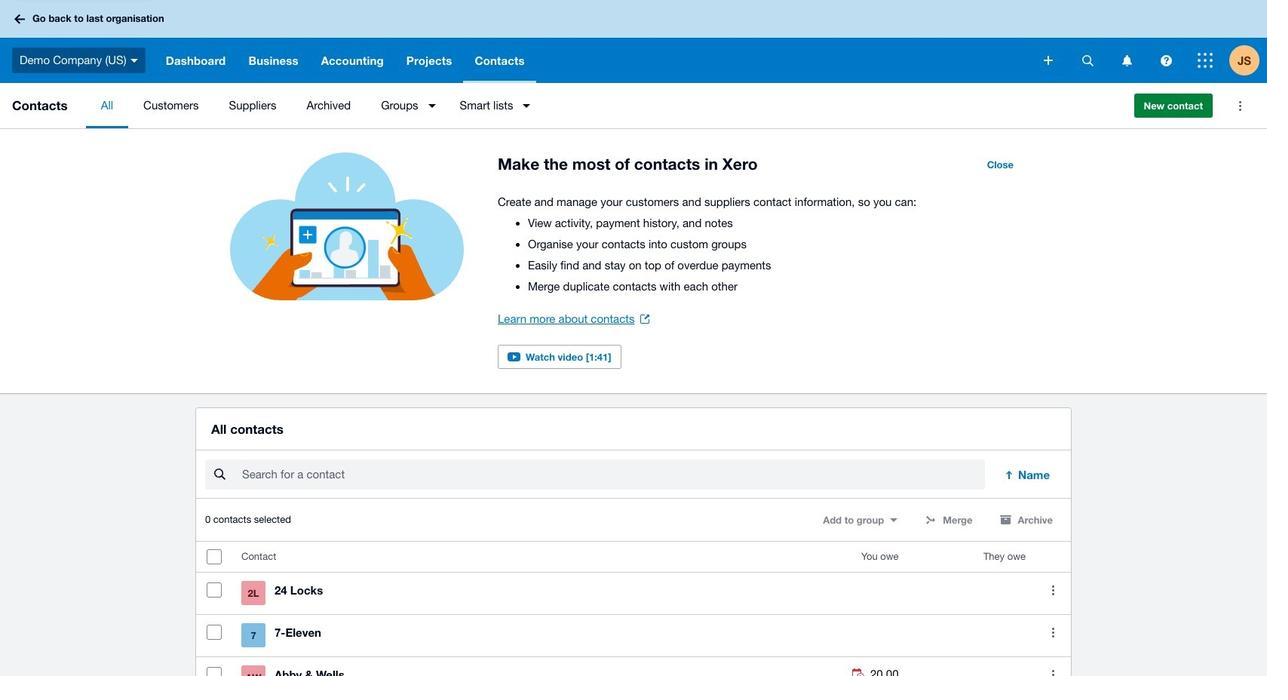 Task type: describe. For each thing, give the bounding box(es) containing it.
1 horizontal spatial svg image
[[1082, 55, 1094, 66]]

Search for a contact field
[[241, 460, 985, 489]]



Task type: vqa. For each thing, say whether or not it's contained in the screenshot.
middle svg image
yes



Task type: locate. For each thing, give the bounding box(es) containing it.
1 vertical spatial more row options image
[[1038, 660, 1068, 676]]

contact list table element
[[196, 542, 1071, 676]]

0 vertical spatial more row options image
[[1038, 617, 1068, 648]]

actions menu image
[[1225, 91, 1256, 121]]

banner
[[0, 0, 1268, 83]]

svg image
[[1198, 53, 1213, 68], [1122, 55, 1132, 66], [1044, 56, 1053, 65], [130, 59, 138, 62]]

svg image
[[14, 14, 25, 24], [1082, 55, 1094, 66], [1161, 55, 1172, 66]]

1 more row options image from the top
[[1038, 617, 1068, 648]]

0 horizontal spatial svg image
[[14, 14, 25, 24]]

menu
[[86, 83, 1122, 128]]

more row options image
[[1038, 617, 1068, 648], [1038, 660, 1068, 676]]

2 horizontal spatial svg image
[[1161, 55, 1172, 66]]

more row options image
[[1038, 575, 1068, 605]]

2 more row options image from the top
[[1038, 660, 1068, 676]]



